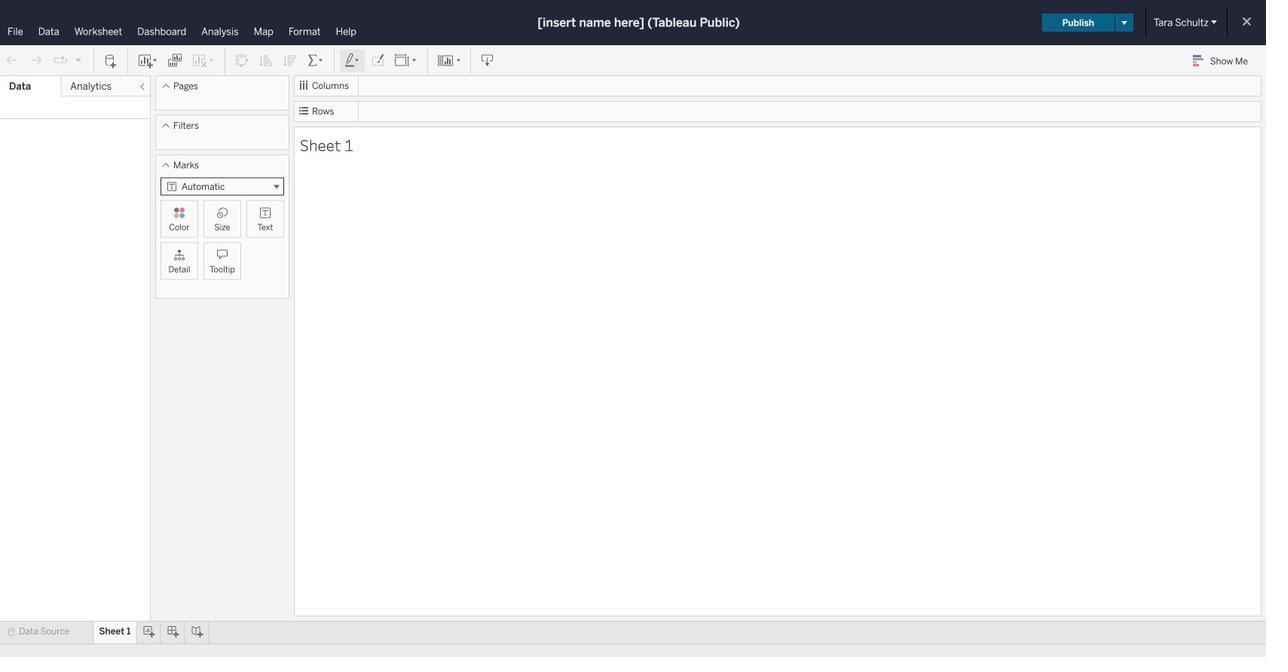 Task type: locate. For each thing, give the bounding box(es) containing it.
replay animation image right redo icon
[[53, 53, 68, 68]]

duplicate image
[[167, 53, 182, 68]]

sort ascending image
[[259, 53, 274, 68]]

swap rows and columns image
[[234, 53, 250, 68]]

replay animation image
[[53, 53, 68, 68], [74, 55, 83, 64]]

replay animation image left new data source image
[[74, 55, 83, 64]]

show/hide cards image
[[437, 53, 461, 68]]

download image
[[480, 53, 495, 68]]

highlight image
[[344, 53, 361, 68]]

undo image
[[5, 53, 20, 68]]



Task type: vqa. For each thing, say whether or not it's contained in the screenshot.
second Add Favorite image from the right
no



Task type: describe. For each thing, give the bounding box(es) containing it.
fit image
[[394, 53, 418, 68]]

collapse image
[[138, 82, 147, 91]]

clear sheet image
[[191, 53, 216, 68]]

new worksheet image
[[137, 53, 158, 68]]

totals image
[[307, 53, 325, 68]]

redo image
[[29, 53, 44, 68]]

0 horizontal spatial replay animation image
[[53, 53, 68, 68]]

format workbook image
[[370, 53, 385, 68]]

sort descending image
[[283, 53, 298, 68]]

new data source image
[[103, 53, 118, 68]]

1 horizontal spatial replay animation image
[[74, 55, 83, 64]]



